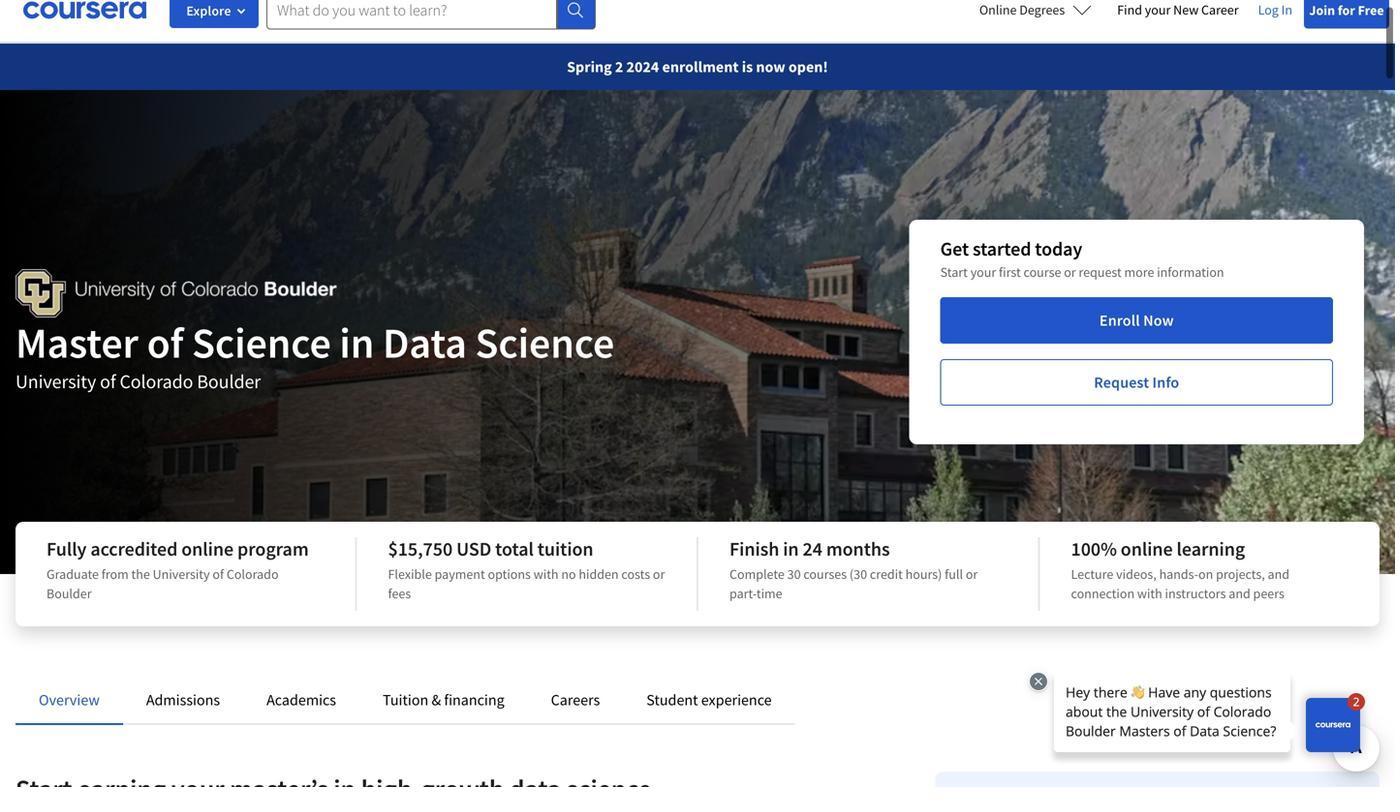 Task type: describe. For each thing, give the bounding box(es) containing it.
admissions link
[[146, 691, 220, 710]]

now
[[1143, 311, 1174, 330]]

course
[[1024, 264, 1061, 281]]

today
[[1035, 237, 1082, 261]]

overview
[[39, 691, 100, 710]]

boulder inside master of science in data science university of colorado boulder
[[197, 370, 261, 394]]

request
[[1079, 264, 1122, 281]]

fully
[[47, 537, 87, 561]]

costs
[[621, 566, 650, 583]]

hands-
[[1159, 566, 1198, 583]]

(30
[[850, 566, 867, 583]]

explore
[[186, 2, 231, 19]]

online degrees button
[[964, 0, 1108, 31]]

tuition & financing
[[383, 691, 504, 710]]

spring
[[567, 57, 612, 77]]

degrees
[[1019, 1, 1065, 18]]

start
[[940, 264, 968, 281]]

career
[[1201, 1, 1239, 18]]

colorado inside master of science in data science university of colorado boulder
[[120, 370, 193, 394]]

experience
[[701, 691, 772, 710]]

enroll
[[1100, 311, 1140, 330]]

with inside the $15,750 usd total tuition flexible payment options with no hidden costs or fees
[[534, 566, 559, 583]]

enrollment
[[662, 57, 739, 77]]

0 vertical spatial your
[[1145, 1, 1171, 18]]

enroll now button
[[940, 297, 1333, 344]]

2
[[615, 57, 623, 77]]

started
[[973, 237, 1031, 261]]

find your new career link
[[1108, 0, 1248, 22]]

university inside fully accredited online program graduate from the university of colorado boulder
[[153, 566, 210, 583]]

0 horizontal spatial and
[[1229, 585, 1251, 603]]

hours)
[[906, 566, 942, 583]]

new
[[1173, 1, 1199, 18]]

student experience
[[646, 691, 772, 710]]

complete
[[730, 566, 785, 583]]

tuition
[[537, 537, 593, 561]]

&
[[432, 691, 441, 710]]

overview link
[[39, 691, 100, 710]]

accredited
[[90, 537, 178, 561]]

careers link
[[551, 691, 600, 710]]

information
[[1157, 264, 1224, 281]]

colorado inside fully accredited online program graduate from the university of colorado boulder
[[227, 566, 279, 583]]

30
[[787, 566, 801, 583]]

fees
[[388, 585, 411, 603]]

no
[[561, 566, 576, 583]]

1 horizontal spatial of
[[147, 316, 183, 370]]

join for free
[[1309, 1, 1384, 19]]

academics link
[[267, 691, 336, 710]]

What do you want to learn? text field
[[266, 0, 557, 30]]

full
[[945, 566, 963, 583]]

part-
[[730, 585, 757, 603]]

more
[[1124, 264, 1154, 281]]

finish
[[730, 537, 779, 561]]

payment
[[435, 566, 485, 583]]

open!
[[789, 57, 828, 77]]

log in link
[[1248, 0, 1302, 21]]

your inside get started today start your first course or request more information
[[970, 264, 996, 281]]

now
[[756, 57, 785, 77]]

master
[[16, 316, 138, 370]]

the
[[131, 566, 150, 583]]

hidden
[[579, 566, 619, 583]]

is
[[742, 57, 753, 77]]

tuition
[[383, 691, 428, 710]]

graduate
[[47, 566, 99, 583]]

online
[[979, 1, 1017, 18]]

100% online learning lecture videos, hands-on projects, and connection with instructors and peers
[[1071, 537, 1290, 603]]

academics
[[267, 691, 336, 710]]



Task type: locate. For each thing, give the bounding box(es) containing it.
videos,
[[1116, 566, 1157, 583]]

2 horizontal spatial or
[[1064, 264, 1076, 281]]

get started today start your first course or request more information
[[940, 237, 1224, 281]]

request
[[1094, 373, 1149, 392]]

boulder
[[197, 370, 261, 394], [47, 585, 92, 603]]

in
[[339, 316, 374, 370], [783, 537, 799, 561]]

0 vertical spatial and
[[1268, 566, 1290, 583]]

in
[[1281, 1, 1292, 18]]

learning
[[1177, 537, 1245, 561]]

join for free link
[[1304, 0, 1389, 29]]

or right 'costs'
[[653, 566, 665, 583]]

0 horizontal spatial in
[[339, 316, 374, 370]]

or for $15,750 usd total tuition
[[653, 566, 665, 583]]

0 horizontal spatial colorado
[[120, 370, 193, 394]]

online inside 100% online learning lecture videos, hands-on projects, and connection with instructors and peers
[[1121, 537, 1173, 561]]

first
[[999, 264, 1021, 281]]

info
[[1152, 373, 1179, 392]]

peers
[[1253, 585, 1285, 603]]

find
[[1117, 1, 1142, 18]]

1 vertical spatial university
[[153, 566, 210, 583]]

or inside finish in 24 months complete 30 courses (30 credit hours) full or part-time
[[966, 566, 978, 583]]

in inside finish in 24 months complete 30 courses (30 credit hours) full or part-time
[[783, 537, 799, 561]]

in left data
[[339, 316, 374, 370]]

admissions
[[146, 691, 220, 710]]

master of science in data science university of colorado boulder
[[16, 316, 614, 394]]

online up videos,
[[1121, 537, 1173, 561]]

100%
[[1071, 537, 1117, 561]]

$15,750
[[388, 537, 453, 561]]

24
[[803, 537, 822, 561]]

colorado down the university of colorado boulder logo
[[120, 370, 193, 394]]

0 horizontal spatial or
[[653, 566, 665, 583]]

explore button
[[170, 0, 259, 28]]

tuition & financing link
[[383, 691, 504, 710]]

get
[[940, 237, 969, 261]]

from
[[101, 566, 129, 583]]

instructors
[[1165, 585, 1226, 603]]

log
[[1258, 1, 1279, 18]]

student experience link
[[646, 691, 772, 710]]

courses
[[803, 566, 847, 583]]

$15,750 usd total tuition flexible payment options with no hidden costs or fees
[[388, 537, 665, 603]]

and up peers
[[1268, 566, 1290, 583]]

with inside 100% online learning lecture videos, hands-on projects, and connection with instructors and peers
[[1137, 585, 1162, 603]]

2 science from the left
[[475, 316, 614, 370]]

1 vertical spatial and
[[1229, 585, 1251, 603]]

0 vertical spatial colorado
[[120, 370, 193, 394]]

projects,
[[1216, 566, 1265, 583]]

1 online from the left
[[181, 537, 234, 561]]

online left program
[[181, 537, 234, 561]]

connection
[[1071, 585, 1135, 603]]

data
[[383, 316, 467, 370]]

log in
[[1258, 1, 1292, 18]]

coursera image
[[23, 0, 146, 25]]

0 horizontal spatial with
[[534, 566, 559, 583]]

0 vertical spatial boulder
[[197, 370, 261, 394]]

None search field
[[266, 0, 596, 30]]

months
[[826, 537, 890, 561]]

university of colorado boulder logo image
[[16, 269, 337, 318]]

find your new career
[[1117, 1, 1239, 18]]

university
[[16, 370, 96, 394], [153, 566, 210, 583]]

colorado down program
[[227, 566, 279, 583]]

your left first
[[970, 264, 996, 281]]

and
[[1268, 566, 1290, 583], [1229, 585, 1251, 603]]

1 horizontal spatial online
[[1121, 537, 1173, 561]]

on
[[1198, 566, 1213, 583]]

0 horizontal spatial your
[[970, 264, 996, 281]]

of inside fully accredited online program graduate from the university of colorado boulder
[[213, 566, 224, 583]]

0 horizontal spatial university
[[16, 370, 96, 394]]

request info
[[1094, 373, 1179, 392]]

online inside fully accredited online program graduate from the university of colorado boulder
[[181, 537, 234, 561]]

1 science from the left
[[192, 316, 331, 370]]

1 horizontal spatial and
[[1268, 566, 1290, 583]]

online degrees
[[979, 1, 1065, 18]]

1 horizontal spatial your
[[1145, 1, 1171, 18]]

total
[[495, 537, 534, 561]]

0 vertical spatial with
[[534, 566, 559, 583]]

credit
[[870, 566, 903, 583]]

boulder inside fully accredited online program graduate from the university of colorado boulder
[[47, 585, 92, 603]]

science
[[192, 316, 331, 370], [475, 316, 614, 370]]

2 horizontal spatial of
[[213, 566, 224, 583]]

0 vertical spatial university
[[16, 370, 96, 394]]

join
[[1309, 1, 1335, 19]]

1 vertical spatial in
[[783, 537, 799, 561]]

in inside master of science in data science university of colorado boulder
[[339, 316, 374, 370]]

usd
[[456, 537, 491, 561]]

time
[[757, 585, 782, 603]]

for
[[1338, 1, 1355, 19]]

fully accredited online program graduate from the university of colorado boulder
[[47, 537, 309, 603]]

1 vertical spatial your
[[970, 264, 996, 281]]

request info button
[[940, 359, 1333, 406]]

enroll now
[[1100, 311, 1174, 330]]

your right find on the top right of page
[[1145, 1, 1171, 18]]

1 horizontal spatial in
[[783, 537, 799, 561]]

colorado
[[120, 370, 193, 394], [227, 566, 279, 583]]

of
[[147, 316, 183, 370], [100, 370, 116, 394], [213, 566, 224, 583]]

or inside get started today start your first course or request more information
[[1064, 264, 1076, 281]]

with left no at the bottom left
[[534, 566, 559, 583]]

1 horizontal spatial or
[[966, 566, 978, 583]]

1 horizontal spatial colorado
[[227, 566, 279, 583]]

or down today
[[1064, 264, 1076, 281]]

1 horizontal spatial with
[[1137, 585, 1162, 603]]

1 vertical spatial boulder
[[47, 585, 92, 603]]

program
[[237, 537, 309, 561]]

1 vertical spatial colorado
[[227, 566, 279, 583]]

options
[[488, 566, 531, 583]]

0 vertical spatial in
[[339, 316, 374, 370]]

1 horizontal spatial university
[[153, 566, 210, 583]]

0 horizontal spatial online
[[181, 537, 234, 561]]

1 vertical spatial with
[[1137, 585, 1162, 603]]

1 horizontal spatial science
[[475, 316, 614, 370]]

0 horizontal spatial science
[[192, 316, 331, 370]]

flexible
[[388, 566, 432, 583]]

in left 24
[[783, 537, 799, 561]]

0 horizontal spatial boulder
[[47, 585, 92, 603]]

or
[[1064, 264, 1076, 281], [653, 566, 665, 583], [966, 566, 978, 583]]

1 horizontal spatial boulder
[[197, 370, 261, 394]]

university inside master of science in data science university of colorado boulder
[[16, 370, 96, 394]]

spring 2 2024 enrollment is now open!
[[567, 57, 828, 77]]

financing
[[444, 691, 504, 710]]

free
[[1358, 1, 1384, 19]]

or right full
[[966, 566, 978, 583]]

and down projects,
[[1229, 585, 1251, 603]]

0 horizontal spatial of
[[100, 370, 116, 394]]

finish in 24 months complete 30 courses (30 credit hours) full or part-time
[[730, 537, 978, 603]]

or inside the $15,750 usd total tuition flexible payment options with no hidden costs or fees
[[653, 566, 665, 583]]

lecture
[[1071, 566, 1114, 583]]

2 online from the left
[[1121, 537, 1173, 561]]

with down videos,
[[1137, 585, 1162, 603]]

or for finish in 24 months
[[966, 566, 978, 583]]



Task type: vqa. For each thing, say whether or not it's contained in the screenshot.
the bottom Design
no



